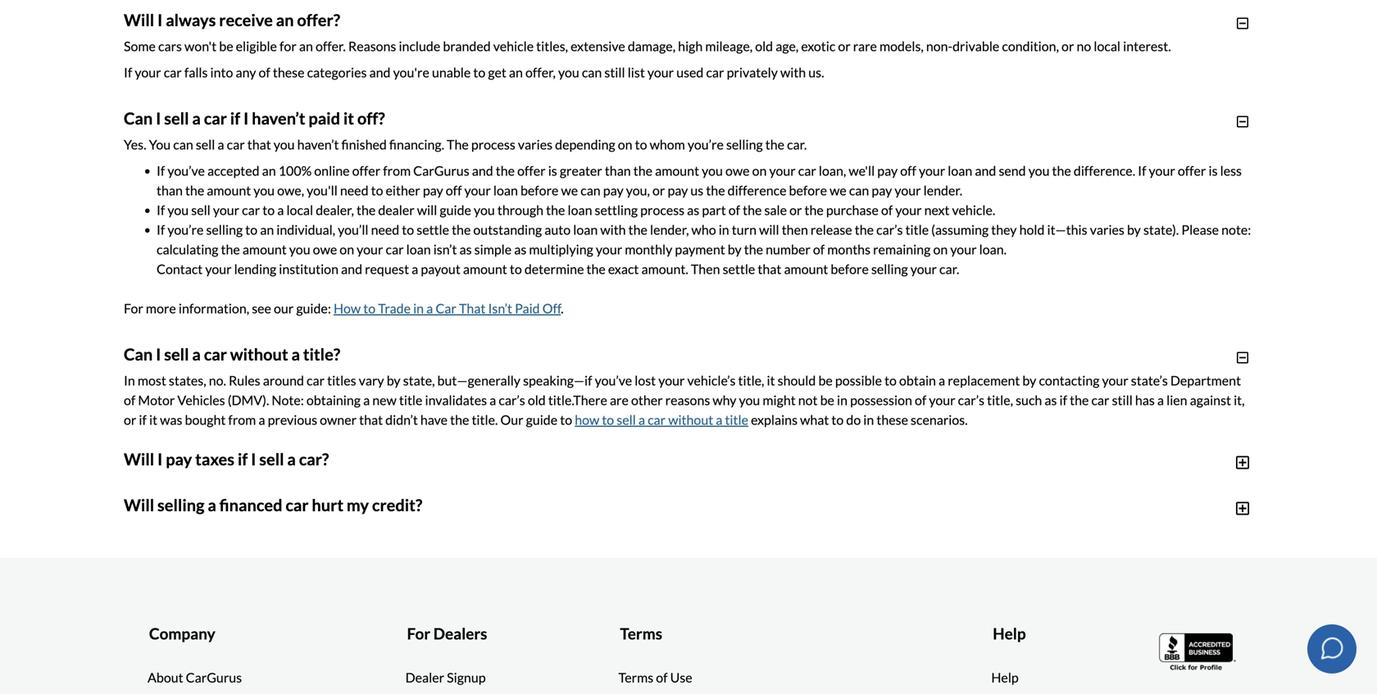 Task type: describe. For each thing, give the bounding box(es) containing it.
vehicles
[[177, 392, 225, 408]]

1 we from the left
[[561, 182, 578, 198]]

car up for,
[[462, 478, 480, 494]]

0 vertical spatial car
[[436, 300, 457, 316]]

a right trade
[[427, 300, 433, 316]]

of right surrender
[[704, 609, 716, 625]]

and left "request" on the left top of the page
[[341, 261, 363, 277]]

sell up the states,
[[164, 345, 189, 364]]

an right "get"
[[509, 64, 523, 80]]

information, inside the rules and laws on what taxes you pay when selling your car to a private party vary by state (and in some cases even by city). the most important thing to know is that you only pay tax on any profit made from the car sale. if you sell a car for less than you paid for, there's no sales tax. however, if you sell your car for more money than you paid for it, the internal revenue services (irs) considers that a capital gain, and you'll need to report it when you file your federal and state income taxes. only then will you know if you owe any taxes. for more information, read out full guide:
[[982, 517, 1052, 533]]

of down release
[[814, 241, 825, 257]]

of down the obtain
[[915, 392, 927, 408]]

by left contacting
[[1023, 373, 1037, 389]]

an left 100%
[[262, 163, 276, 179]]

or left us
[[653, 182, 665, 198]]

pay left tax
[[1129, 478, 1149, 494]]

1 horizontal spatial title
[[725, 412, 749, 428]]

amount up lending
[[243, 241, 287, 257]]

car right used
[[707, 64, 725, 80]]

they
[[992, 222, 1017, 238]]

not
[[799, 392, 818, 408]]

as right "isn't"
[[460, 241, 472, 257]]

2 horizontal spatial car's
[[959, 392, 985, 408]]

trade
[[378, 300, 411, 316]]

unable
[[432, 64, 471, 80]]

will for will i pay taxes if i sell a car?
[[124, 450, 154, 469]]

selling inside if you're worried that selling a financed car might hurt your credit, the important point to consider is whether you can settle your debt as agreed with the lender. contact your lender and ask for your payoff balance, which is a figure based on the remainder of the loan payments plus accompanying interest and fees. if you can sell your car and settle the payoff loan with the lender, then it won't hurt your credit. if you sell your car but still can't meet the payoff balance, there are other options open to you, such as refinancing the remaining balance to make payments smaller. doing this shouldn't hurt your credit because you'll still be paying the loan back in full.
[[248, 524, 284, 540]]

won't
[[185, 38, 217, 54]]

struggling
[[1006, 609, 1063, 625]]

this
[[1152, 563, 1173, 579]]

a up there's
[[497, 478, 504, 494]]

are inside if you're worried that selling a financed car might hurt your credit, the important point to consider is whether you can settle your debt as agreed with the lender. contact your lender and ask for your payoff balance, which is a figure based on the remainder of the loan payments plus accompanying interest and fees. if you can sell your car and settle the payoff loan with the lender, then it won't hurt your credit. if you sell your car but still can't meet the payoff balance, there are other options open to you, such as refinancing the remaining balance to make payments smaller. doing this shouldn't hurt your credit because you'll still be paying the loan back in full.
[[549, 563, 568, 579]]

2 horizontal spatial payoff
[[986, 543, 1022, 559]]

0 horizontal spatial guide:
[[296, 300, 331, 316]]

however,
[[602, 497, 657, 513]]

lending
[[234, 261, 277, 277]]

loan up next
[[948, 163, 973, 179]]

sell up 'selling'
[[293, 497, 312, 513]]

laws
[[203, 478, 229, 494]]

new
[[373, 392, 397, 408]]

a right the obtain
[[939, 373, 946, 389]]

that down can i sell a car if i haven't paid it off?
[[248, 136, 271, 152]]

settle up refinancing
[[789, 524, 822, 540]]

1 vertical spatial help
[[992, 670, 1019, 686]]

on down 'dealer,'
[[340, 241, 354, 257]]

eligible
[[236, 38, 277, 54]]

sell right how
[[617, 412, 636, 428]]

2 horizontal spatial paid
[[911, 497, 936, 513]]

and down reasons
[[370, 64, 391, 80]]

and left laws
[[179, 478, 201, 494]]

car up accepted
[[227, 136, 245, 152]]

a down falls
[[192, 109, 201, 128]]

with down the read
[[1052, 543, 1077, 559]]

buying
[[195, 537, 235, 553]]

money
[[817, 497, 856, 513]]

cargurus inside if you've accepted an 100% online offer from cargurus and the offer is greater than the amount you owe on your car loan, we'll pay off your loan and send you the difference. if your offer is less than the amount you owe, you'll need to either pay off your loan before we can pay you, or pay us the difference before we can pay your lender. if you sell your car to a local dealer, the dealer will guide you through the loan settling process as part of the sale or the purchase of your next vehicle. if you're selling to an individual, you'll need to settle the outstanding auto loan with the lender, who in turn will then release the car's title (assuming they hold it—this varies by state). please note: calculating the amount you owe on your car loan isn't as simple as multiplying your monthly payment by the number of months remaining on your loan. contact your lending institution and request a payout amount to determine the exact amount. then settle that amount before selling your car.
[[414, 163, 470, 179]]

less inside the rules and laws on what taxes you pay when selling your car to a private party vary by state (and in some cases even by city). the most important thing to know is that you only pay tax on any profit made from the car sale. if you sell a car for less than you paid for, there's no sales tax. however, if you sell your car for more money than you paid for it, the internal revenue services (irs) considers that a capital gain, and you'll need to report it when you file your federal and state income taxes. only then will you know if you owe any taxes. for more information, read out full guide:
[[364, 497, 386, 513]]

didn't
[[386, 412, 418, 428]]

that
[[459, 300, 486, 316]]

with inside if you've accepted an 100% online offer from cargurus and the offer is greater than the amount you owe on your car loan, we'll pay off your loan and send you the difference. if your offer is less than the amount you owe, you'll need to either pay off your loan before we can pay you, or pay us the difference before we can pay your lender. if you sell your car to a local dealer, the dealer will guide you through the loan settling process as part of the sale or the purchase of your next vehicle. if you're selling to an individual, you'll need to settle the outstanding auto loan with the lender, who in turn will then release the car's title (assuming they hold it—this varies by state). please note: calculating the amount you owe on your car loan isn't as simple as multiplying your monthly payment by the number of months remaining on your loan. contact your lending institution and request a payout amount to determine the exact amount. then settle that amount before selling your car.
[[601, 222, 626, 238]]

with left us.
[[781, 64, 806, 80]]

less inside if you've accepted an 100% online offer from cargurus and the offer is greater than the amount you owe on your car loan, we'll pay off your loan and send you the difference. if your offer is less than the amount you owe, you'll need to either pay off your loan before we can pay you, or pay us the difference before we can pay your lender. if you sell your car to a local dealer, the dealer will guide you through the loan settling process as part of the sale or the purchase of your next vehicle. if you're selling to an individual, you'll need to settle the outstanding auto loan with the lender, who in turn will then release the car's title (assuming they hold it—this varies by state). please note: calculating the amount you owe on your car loan isn't as simple as multiplying your monthly payment by the number of months remaining on your loan. contact your lending institution and request a payout amount to determine the exact amount. then settle that amount before selling your car.
[[1221, 163, 1243, 179]]

lien
[[1167, 392, 1188, 408]]

0 horizontal spatial taxes
[[195, 450, 235, 469]]

will inside the rules and laws on what taxes you pay when selling your car to a private party vary by state (and in some cases even by city). the most important thing to know is that you only pay tax on any profit made from the car sale. if you sell a car for less than you paid for, there's no sales tax. however, if you sell your car for more money than you paid for it, the internal revenue services (irs) considers that a capital gain, and you'll need to report it when you file your federal and state income taxes. only then will you know if you owe any taxes. for more information, read out full guide:
[[727, 517, 747, 533]]

100%
[[279, 163, 312, 179]]

still down based
[[320, 563, 341, 579]]

car up "request" on the left top of the page
[[386, 241, 404, 257]]

dealer signup link
[[406, 668, 486, 688]]

a inside understanding taxes when buying and selling a car
[[302, 537, 309, 553]]

settle right then
[[723, 261, 756, 277]]

click for the bbb business review of this auto listing service in cambridge ma image
[[1160, 632, 1239, 673]]

contact inside if you're worried that selling a financed car might hurt your credit, the important point to consider is whether you can settle your debt as agreed with the lender. contact your lender and ask for your payoff balance, which is a figure based on the remainder of the loan payments plus accompanying interest and fees. if you can sell your car and settle the payoff loan with the lender, then it won't hurt your credit. if you sell your car but still can't meet the payoff balance, there are other options open to you, such as refinancing the remaining balance to make payments smaller. doing this shouldn't hurt your credit because you'll still be paying the loan back in full.
[[1031, 524, 1077, 540]]

loan.
[[980, 241, 1007, 257]]

car up no.
[[204, 345, 227, 364]]

0 horizontal spatial paid
[[309, 109, 340, 128]]

for inside the rules and laws on what taxes you pay when selling your car to a private party vary by state (and in some cases even by city). the most important thing to know is that you only pay tax on any profit made from the car sale. if you sell a car for less than you paid for, there's no sales tax. however, if you sell your car for more money than you paid for it, the internal revenue services (irs) considers that a capital gain, and you'll need to report it when you file your federal and state income taxes. only then will you know if you owe any taxes. for more information, read out full guide:
[[927, 517, 946, 533]]

for up report
[[345, 497, 362, 513]]

profit
[[1213, 478, 1245, 494]]

(irs)
[[1144, 497, 1171, 513]]

of left use
[[656, 670, 668, 686]]

have
[[421, 412, 448, 428]]

options inside 'alternative routes that will harm your credit include paying a settlement balance, voluntary surrender of the vehicle or repossession of the vehicle. if you're struggling to pay back your car loan, it's important to speak to the lender to see what options might be available to you.'
[[379, 629, 422, 645]]

a down (dmv).
[[259, 412, 265, 428]]

models,
[[880, 38, 924, 54]]

remaining inside if you've accepted an 100% online offer from cargurus and the offer is greater than the amount you owe on your car loan, we'll pay off your loan and send you the difference. if your offer is less than the amount you owe, you'll need to either pay off your loan before we can pay you, or pay us the difference before we can pay your lender. if you sell your car to a local dealer, the dealer will guide you through the loan settling process as part of the sale or the purchase of your next vehicle. if you're selling to an individual, you'll need to settle the outstanding auto loan with the lender, who in turn will then release the car's title (assuming they hold it—this varies by state). please note: calculating the amount you owe on your car loan isn't as simple as multiplying your monthly payment by the number of months remaining on your loan. contact your lending institution and request a payout amount to determine the exact amount. then settle that amount before selling your car.
[[874, 241, 931, 257]]

payment
[[675, 241, 726, 257]]

because
[[217, 583, 263, 599]]

file
[[440, 517, 458, 533]]

on right depending at the left
[[618, 136, 633, 152]]

obtain
[[900, 373, 937, 389]]

0 vertical spatial these
[[273, 64, 305, 80]]

than right greater
[[605, 163, 631, 179]]

individual,
[[277, 222, 336, 238]]

can i sell a car without a title?
[[124, 345, 341, 364]]

it, inside in most states, no. rules around car titles vary by state, but—generally speaking—if you've lost your vehicle's title, it should be possible to obtain a replacement by contacting your state's department of motor vehicles (dmv). note: obtaining a new title invalidates a car's old title.there are other reasons why you might not be in possession of your car's title, such as if the car still has a lien against it, or if it was bought from a previous owner that didn't have the title. our guide to
[[1234, 392, 1246, 408]]

out
[[1084, 517, 1103, 533]]

it left should
[[767, 373, 776, 389]]

in right the do
[[864, 412, 875, 428]]

it's
[[1213, 609, 1229, 625]]

1 horizontal spatial more
[[784, 497, 815, 513]]

can up fees. on the right bottom of the page
[[767, 524, 787, 540]]

loan down meet
[[401, 583, 426, 599]]

0 vertical spatial information,
[[179, 300, 249, 316]]

read
[[1055, 517, 1081, 533]]

auto
[[545, 222, 571, 238]]

will down sale
[[760, 222, 780, 238]]

make
[[977, 563, 1007, 579]]

on up sale.
[[231, 478, 246, 494]]

open chat window image
[[1320, 636, 1346, 662]]

hurt up report
[[312, 496, 344, 515]]

car down figure
[[277, 563, 296, 579]]

0 horizontal spatial the
[[124, 478, 146, 494]]

point
[[581, 524, 611, 540]]

sell left car?
[[259, 450, 284, 469]]

that inside 'alternative routes that will harm your credit include paying a settlement balance, voluntary surrender of the vehicle or repossession of the vehicle. if you're struggling to pay back your car loan, it's important to speak to the lender to see what options might be available to you.'
[[231, 609, 255, 625]]

into
[[210, 64, 233, 80]]

you're inside if you're worried that selling a financed car might hurt your credit, the important point to consider is whether you can settle your debt as agreed with the lender. contact your lender and ask for your payoff balance, which is a figure based on the remainder of the loan payments plus accompanying interest and fees. if you can sell your car and settle the payoff loan with the lender, then it won't hurt your credit. if you sell your car but still can't meet the payoff balance, there are other options open to you, such as refinancing the remaining balance to make payments smaller. doing this shouldn't hurt your credit because you'll still be paying the loan back in full.
[[135, 524, 171, 540]]

be right should
[[819, 373, 833, 389]]

or inside in most states, no. rules around car titles vary by state, but—generally speaking—if you've lost your vehicle's title, it should be possible to obtain a replacement by contacting your state's department of motor vehicles (dmv). note: obtaining a new title invalidates a car's old title.there are other reasons why you might not be in possession of your car's title, such as if the car still has a lien against it, or if it was bought from a previous owner that didn't have the title. our guide to
[[124, 412, 136, 428]]

sales
[[548, 497, 576, 513]]

0 horizontal spatial financed
[[220, 496, 283, 515]]

1 horizontal spatial before
[[789, 182, 828, 198]]

settle up balance in the bottom of the page
[[929, 543, 961, 559]]

0 vertical spatial haven't
[[252, 109, 306, 128]]

1 vertical spatial these
[[877, 412, 909, 428]]

an left individual,
[[260, 222, 274, 238]]

a left my in the left of the page
[[315, 497, 322, 513]]

0 horizontal spatial balance,
[[163, 543, 210, 559]]

for,
[[468, 497, 487, 513]]

credit inside if you're worried that selling a financed car might hurt your credit, the important point to consider is whether you can settle your debt as agreed with the lender. contact your lender and ask for your payoff balance, which is a figure based on the remainder of the loan payments plus accompanying interest and fees. if you can sell your car and settle the payoff loan with the lender, then it won't hurt your credit. if you sell your car but still can't meet the payoff balance, there are other options open to you, such as refinancing the remaining balance to make payments smaller. doing this shouldn't hurt your credit because you'll still be paying the loan back in full.
[[180, 583, 214, 599]]

that up revenue
[[1052, 478, 1075, 494]]

1 vertical spatial title,
[[988, 392, 1014, 408]]

0 horizontal spatial before
[[521, 182, 559, 198]]

might inside 'alternative routes that will harm your credit include paying a settlement balance, voluntary surrender of the vehicle or repossession of the vehicle. if you're struggling to pay back your car loan, it's important to speak to the lender to see what options might be available to you.'
[[424, 629, 457, 645]]

in inside if you're worried that selling a financed car might hurt your credit, the important point to consider is whether you can settle your debt as agreed with the lender. contact your lender and ask for your payoff balance, which is a figure based on the remainder of the loan payments plus accompanying interest and fees. if you can sell your car and settle the payoff loan with the lender, then it won't hurt your credit. if you sell your car but still can't meet the payoff balance, there are other options open to you, such as refinancing the remaining balance to make payments smaller. doing this shouldn't hurt your credit because you'll still be paying the loan back in full.
[[458, 583, 468, 599]]

be right won't at the left of the page
[[219, 38, 233, 54]]

either
[[386, 182, 421, 198]]

only
[[668, 517, 695, 533]]

0 vertical spatial need
[[340, 182, 369, 198]]

that inside if you've accepted an 100% online offer from cargurus and the offer is greater than the amount you owe on your car loan, we'll pay off your loan and send you the difference. if your offer is less than the amount you owe, you'll need to either pay off your loan before we can pay you, or pay us the difference before we can pay your lender. if you sell your car to a local dealer, the dealer will guide you through the loan settling process as part of the sale or the purchase of your next vehicle. if you're selling to an individual, you'll need to settle the outstanding auto loan with the lender, who in turn will then release the car's title (assuming they hold it—this varies by state). please note: calculating the amount you owe on your car loan isn't as simple as multiplying your monthly payment by the number of months remaining on your loan. contact your lending institution and request a payout amount to determine the exact amount. then settle that amount before selling your car.
[[758, 261, 782, 277]]

balance
[[915, 563, 959, 579]]

it left was
[[149, 412, 158, 428]]

cases
[[733, 478, 764, 494]]

a down made
[[150, 517, 157, 533]]

are inside in most states, no. rules around car titles vary by state, but—generally speaking—if you've lost your vehicle's title, it should be possible to obtain a replacement by contacting your state's department of motor vehicles (dmv). note: obtaining a new title invalidates a car's old title.there are other reasons why you might not be in possession of your car's title, such as if the car still has a lien against it, or if it was bought from a previous owner that didn't have the title. our guide to
[[610, 392, 629, 408]]

will for will i always receive an offer?
[[124, 10, 154, 30]]

0 vertical spatial include
[[399, 38, 441, 54]]

1 vertical spatial when
[[382, 517, 414, 533]]

car up 'selling'
[[286, 496, 309, 515]]

you'll inside if you've accepted an 100% online offer from cargurus and the offer is greater than the amount you owe on your car loan, we'll pay off your loan and send you the difference. if your offer is less than the amount you owe, you'll need to either pay off your loan before we can pay you, or pay us the difference before we can pay your lender. if you sell your car to a local dealer, the dealer will guide you through the loan settling process as part of the sale or the purchase of your next vehicle. if you're selling to an individual, you'll need to settle the outstanding auto loan with the lender, who in turn will then release the car's title (assuming they hold it—this varies by state). please note: calculating the amount you owe on your car loan isn't as simple as multiplying your monthly payment by the number of months remaining on your loan. contact your lending institution and request a payout amount to determine the exact amount. then settle that amount before selling your car.
[[338, 222, 369, 238]]

thing
[[959, 478, 989, 494]]

or right condition,
[[1062, 38, 1075, 54]]

loan down "internal"
[[1024, 543, 1049, 559]]

you, inside if you've accepted an 100% online offer from cargurus and the offer is greater than the amount you owe on your car loan, we'll pay off your loan and send you the difference. if your offer is less than the amount you owe, you'll need to either pay off your loan before we can pay you, or pay us the difference before we can pay your lender. if you sell your car to a local dealer, the dealer will guide you through the loan settling process as part of the sale or the purchase of your next vehicle. if you're selling to an individual, you'll need to settle the outstanding auto loan with the lender, who in turn will then release the car's title (assuming they hold it—this varies by state). please note: calculating the amount you owe on your car loan isn't as simple as multiplying your monthly payment by the number of months remaining on your loan. contact your lending institution and request a payout amount to determine the exact amount. then settle that amount before selling your car.
[[626, 182, 650, 198]]

vary inside in most states, no. rules around car titles vary by state, but—generally speaking—if you've lost your vehicle's title, it should be possible to obtain a replacement by contacting your state's department of motor vehicles (dmv). note: obtaining a new title invalidates a car's old title.there are other reasons why you might not be in possession of your car's title, such as if the car still has a lien against it, or if it was bought from a previous owner that didn't have the title. our guide to
[[359, 373, 384, 389]]

sell down some
[[694, 497, 713, 513]]

and down sales
[[532, 517, 554, 533]]

you've inside in most states, no. rules around car titles vary by state, but—generally speaking—if you've lost your vehicle's title, it should be possible to obtain a replacement by contacting your state's department of motor vehicles (dmv). note: obtaining a new title invalidates a car's old title.there are other reasons why you might not be in possession of your car's title, such as if the car still has a lien against it, or if it was bought from a previous owner that didn't have the title. our guide to
[[595, 373, 633, 389]]

1 offer from the left
[[352, 163, 381, 179]]

0 horizontal spatial car's
[[499, 392, 526, 408]]

a left car?
[[287, 450, 296, 469]]

as right debt at the right bottom
[[882, 524, 895, 540]]

without for title?
[[230, 345, 288, 364]]

that inside in most states, no. rules around car titles vary by state, but—generally speaking—if you've lost your vehicle's title, it should be possible to obtain a replacement by contacting your state's department of motor vehicles (dmv). note: obtaining a new title invalidates a car's old title.there are other reasons why you might not be in possession of your car's title, such as if the car still has a lien against it, or if it was bought from a previous owner that didn't have the title. our guide to
[[359, 412, 383, 428]]

1 horizontal spatial old
[[756, 38, 774, 54]]

financed inside if you're worried that selling a financed car might hurt your credit, the important point to consider is whether you can settle your debt as agreed with the lender. contact your lender and ask for your payoff balance, which is a figure based on the remainder of the loan payments plus accompanying interest and fees. if you can sell your car and settle the payoff loan with the lender, then it won't hurt your credit. if you sell your car but still can't meet the payoff balance, there are other options open to you, such as refinancing the remaining balance to make payments smaller. doing this shouldn't hurt your credit because you'll still be paying the loan back in full.
[[296, 524, 345, 540]]

harm
[[280, 609, 310, 625]]

can't
[[343, 563, 371, 579]]

taxes
[[124, 537, 155, 553]]

0 horizontal spatial any
[[236, 64, 256, 80]]

guide: inside the rules and laws on what taxes you pay when selling your car to a private party vary by state (and in some cases even by city). the most important thing to know is that you only pay tax on any profit made from the car sale. if you sell a car for less than you paid for, there's no sales tax. however, if you sell your car for more money than you paid for it, the internal revenue services (irs) considers that a capital gain, and you'll need to report it when you file your federal and state income taxes. only then will you know if you owe any taxes. for more information, read out full guide:
[[1127, 517, 1161, 533]]

we'll
[[849, 163, 875, 179]]

on down the (assuming
[[934, 241, 948, 257]]

loan right the auto
[[574, 222, 598, 238]]

can up refinancing
[[811, 543, 831, 559]]

explains
[[751, 412, 798, 428]]

cargurus inside 'about cargurus' link
[[186, 670, 242, 686]]

with right agreed
[[940, 524, 965, 540]]

invalidates
[[425, 392, 487, 408]]

how
[[334, 300, 361, 316]]

as inside in most states, no. rules around car titles vary by state, but—generally speaking—if you've lost your vehicle's title, it should be possible to obtain a replacement by contacting your state's department of motor vehicles (dmv). note: obtaining a new title invalidates a car's old title.there are other reasons why you might not be in possession of your car's title, such as if the car still has a lien against it, or if it was bought from a previous owner that didn't have the title. our guide to
[[1045, 392, 1058, 408]]

and left send
[[976, 163, 997, 179]]

you're right whom
[[688, 136, 724, 152]]

if you're worried that selling a financed car might hurt your credit, the important point to consider is whether you can settle your debt as agreed with the lender. contact your lender and ask for your payoff balance, which is a figure based on the remainder of the loan payments plus accompanying interest and fees. if you can sell your car and settle the payoff loan with the lender, then it won't hurt your credit. if you sell your car but still can't meet the payoff balance, there are other options open to you, such as refinancing the remaining balance to make payments smaller. doing this shouldn't hurt your credit because you'll still be paying the loan back in full.
[[124, 524, 1242, 599]]

i up sale.
[[251, 450, 256, 469]]

i for will i pay taxes if i sell a car?
[[158, 450, 163, 469]]

i for can i sell a car if i haven't paid it off?
[[156, 109, 161, 128]]

0 vertical spatial state
[[627, 478, 656, 494]]

some
[[700, 478, 730, 494]]

varies inside if you've accepted an 100% online offer from cargurus and the offer is greater than the amount you owe on your car loan, we'll pay off your loan and send you the difference. if your offer is less than the amount you owe, you'll need to either pay off your loan before we can pay you, or pay us the difference before we can pay your lender. if you sell your car to a local dealer, the dealer will guide you through the loan settling process as part of the sale or the purchase of your next vehicle. if you're selling to an individual, you'll need to settle the outstanding auto loan with the lender, who in turn will then release the car's title (assuming they hold it—this varies by state). please note: calculating the amount you owe on your car loan isn't as simple as multiplying your monthly payment by the number of months remaining on your loan. contact your lending institution and request a payout amount to determine the exact amount. then settle that amount before selling your car.
[[1091, 222, 1125, 238]]

1 horizontal spatial payoff
[[427, 563, 463, 579]]

title inside if you've accepted an 100% online offer from cargurus and the offer is greater than the amount you owe on your car loan, we'll pay off your loan and send you the difference. if your offer is less than the amount you owe, you'll need to either pay off your loan before we can pay you, or pay us the difference before we can pay your lender. if you sell your car to a local dealer, the dealer will guide you through the loan settling process as part of the sale or the purchase of your next vehicle. if you're selling to an individual, you'll need to settle the outstanding auto loan with the lender, who in turn will then release the car's title (assuming they hold it—this varies by state). please note: calculating the amount you owe on your car loan isn't as simple as multiplying your monthly payment by the number of months remaining on your loan. contact your lending institution and request a payout amount to determine the exact amount. then settle that amount before selling your car.
[[906, 222, 929, 238]]

local inside if you've accepted an 100% online offer from cargurus and the offer is greater than the amount you owe on your car loan, we'll pay off your loan and send you the difference. if your offer is less than the amount you owe, you'll need to either pay off your loan before we can pay you, or pay us the difference before we can pay your lender. if you sell your car to a local dealer, the dealer will guide you through the loan settling process as part of the sale or the purchase of your next vehicle. if you're selling to an individual, you'll need to settle the outstanding auto loan with the lender, who in turn will then release the car's title (assuming they hold it—this varies by state). please note: calculating the amount you owe on your car loan isn't as simple as multiplying your monthly payment by the number of months remaining on your loan. contact your lending institution and request a payout amount to determine the exact amount. then settle that amount before selling your car.
[[287, 202, 313, 218]]

gain,
[[200, 517, 227, 533]]

car down agreed
[[884, 543, 902, 559]]

used
[[677, 64, 704, 80]]

loan up through
[[494, 182, 518, 198]]

0 horizontal spatial more
[[146, 300, 176, 316]]

loan up the auto
[[568, 202, 593, 218]]

2 horizontal spatial before
[[831, 261, 869, 277]]

2 taxes. from the left
[[891, 517, 924, 533]]

0 horizontal spatial see
[[252, 300, 271, 316]]

extensive
[[571, 38, 626, 54]]

titles
[[327, 373, 356, 389]]

monthly
[[625, 241, 673, 257]]

vehicle's
[[688, 373, 736, 389]]

a up 'gain,'
[[208, 496, 216, 515]]

1 vertical spatial off
[[446, 182, 462, 198]]

will for will selling a financed car hurt my credit?
[[124, 496, 154, 515]]

what inside 'alternative routes that will harm your credit include paying a settlement balance, voluntary surrender of the vehicle or repossession of the vehicle. if you're struggling to pay back your car loan, it's important to speak to the lender to see what options might be available to you.'
[[347, 629, 376, 645]]

has
[[1136, 392, 1156, 408]]

if your car falls into any of these categories and you're unable to get an offer, you can still list your used car privately with us.
[[124, 64, 825, 80]]

you, inside if you're worried that selling a financed car might hurt your credit, the important point to consider is whether you can settle your debt as agreed with the lender. contact your lender and ask for your payoff balance, which is a figure based on the remainder of the loan payments plus accompanying interest and fees. if you can sell your car and settle the payoff loan with the lender, then it won't hurt your credit. if you sell your car but still can't meet the payoff balance, there are other options open to you, such as refinancing the remaining balance to make payments smaller. doing this shouldn't hurt your credit because you'll still be paying the loan back in full.
[[696, 563, 720, 579]]

2 horizontal spatial need
[[371, 222, 400, 238]]

pay left us
[[668, 182, 688, 198]]

tax.
[[579, 497, 600, 513]]

see inside 'alternative routes that will harm your credit include paying a settlement balance, voluntary surrender of the vehicle or repossession of the vehicle. if you're struggling to pay back your car loan, it's important to speak to the lender to see what options might be available to you.'
[[325, 629, 345, 645]]

2 horizontal spatial what
[[801, 412, 830, 428]]

0 horizontal spatial process
[[472, 136, 516, 152]]

our
[[274, 300, 294, 316]]

a down lost at the bottom
[[639, 412, 646, 428]]

number
[[766, 241, 811, 257]]

can i sell a car if i haven't paid it off?
[[124, 109, 385, 128]]

for up balance in the bottom of the page
[[938, 497, 955, 513]]

car's inside if you've accepted an 100% online offer from cargurus and the offer is greater than the amount you owe on your car loan, we'll pay off your loan and send you the difference. if your offer is less than the amount you owe, you'll need to either pay off your loan before we can pay you, or pay us the difference before we can pay your lender. if you sell your car to a local dealer, the dealer will guide you through the loan settling process as part of the sale or the purchase of your next vehicle. if you're selling to an individual, you'll need to settle the outstanding auto loan with the lender, who in turn will then release the car's title (assuming they hold it—this varies by state). please note: calculating the amount you owe on your car loan isn't as simple as multiplying your monthly payment by the number of months remaining on your loan. contact your lending institution and request a payout amount to determine the exact amount. then settle that amount before selling your car.
[[877, 222, 903, 238]]

if up sale.
[[238, 450, 248, 469]]

taxes inside the rules and laws on what taxes you pay when selling your car to a private party vary by state (and in some cases even by city). the most important thing to know is that you only pay tax on any profit made from the car sale. if you sell a car for less than you paid for, there's no sales tax. however, if you sell your car for more money than you paid for it, the internal revenue services (irs) considers that a capital gain, and you'll need to report it when you file your federal and state income taxes. only then will you know if you owe any taxes. for more information, read out full guide:
[[280, 478, 310, 494]]

might inside in most states, no. rules around car titles vary by state, but—generally speaking—if you've lost your vehicle's title, it should be possible to obtain a replacement by contacting your state's department of motor vehicles (dmv). note: obtaining a new title invalidates a car's old title.there are other reasons why you might not be in possession of your car's title, such as if the car still has a lien against it, or if it was bought from a previous owner that didn't have the title. our guide to
[[763, 392, 796, 408]]

is up please
[[1209, 163, 1218, 179]]

possession
[[851, 392, 913, 408]]

lender inside if you're worried that selling a financed car might hurt your credit, the important point to consider is whether you can settle your debt as agreed with the lender. contact your lender and ask for your payoff balance, which is a figure based on the remainder of the loan payments plus accompanying interest and fees. if you can sell your car and settle the payoff loan with the lender, then it won't hurt your credit. if you sell your car but still can't meet the payoff balance, there are other options open to you, such as refinancing the remaining balance to make payments smaller. doing this shouldn't hurt your credit because you'll still be paying the loan back in full.
[[1108, 524, 1146, 540]]

0 horizontal spatial payments
[[506, 543, 562, 559]]

0 horizontal spatial payoff
[[124, 543, 160, 559]]

open
[[650, 563, 679, 579]]

0 vertical spatial help
[[993, 625, 1027, 644]]

options inside if you're worried that selling a financed car might hurt your credit, the important point to consider is whether you can settle your debt as agreed with the lender. contact your lender and ask for your payoff balance, which is a figure based on the remainder of the loan payments plus accompanying interest and fees. if you can sell your car and settle the payoff loan with the lender, then it won't hurt your credit. if you sell your car but still can't meet the payoff balance, there are other options open to you, such as refinancing the remaining balance to make payments smaller. doing this shouldn't hurt your credit because you'll still be paying the loan back in full.
[[605, 563, 648, 579]]

state,
[[403, 373, 435, 389]]

1 horizontal spatial know
[[1006, 478, 1038, 494]]

can for can i sell a car without a title?
[[124, 345, 153, 364]]

2 horizontal spatial more
[[949, 517, 979, 533]]

0 horizontal spatial car.
[[787, 136, 807, 152]]

shouldn't
[[1176, 563, 1229, 579]]

1 vertical spatial know
[[773, 517, 805, 533]]

0 vertical spatial off
[[901, 163, 917, 179]]

a left figure
[[261, 543, 267, 559]]

guide inside in most states, no. rules around car titles vary by state, but—generally speaking—if you've lost your vehicle's title, it should be possible to obtain a replacement by contacting your state's department of motor vehicles (dmv). note: obtaining a new title invalidates a car's old title.there are other reasons why you might not be in possession of your car's title, such as if the car still has a lien against it, or if it was bought from a previous owner that didn't have the title. our guide to
[[526, 412, 558, 428]]

loan left "isn't"
[[407, 241, 431, 257]]

condition,
[[1003, 38, 1060, 54]]

states,
[[169, 373, 206, 389]]

branded
[[443, 38, 491, 54]]

1 vertical spatial state
[[556, 517, 585, 533]]

amount down the simple at the top left of the page
[[463, 261, 508, 277]]

lender. inside if you're worried that selling a financed car might hurt your credit, the important point to consider is whether you can settle your debt as agreed with the lender. contact your lender and ask for your payoff balance, which is a figure based on the remainder of the loan payments plus accompanying interest and fees. if you can sell your car and settle the payoff loan with the lender, then it won't hurt your credit. if you sell your car but still can't meet the payoff balance, there are other options open to you, such as refinancing the remaining balance to make payments smaller. doing this shouldn't hurt your credit because you'll still be paying the loan back in full.
[[989, 524, 1028, 540]]

process inside if you've accepted an 100% online offer from cargurus and the offer is greater than the amount you owe on your car loan, we'll pay off your loan and send you the difference. if your offer is less than the amount you owe, you'll need to either pay off your loan before we can pay you, or pay us the difference before we can pay your lender. if you sell your car to a local dealer, the dealer will guide you through the loan settling process as part of the sale or the purchase of your next vehicle. if you're selling to an individual, you'll need to settle the outstanding auto loan with the lender, who in turn will then release the car's title (assuming they hold it—this varies by state). please note: calculating the amount you owe on your car loan isn't as simple as multiplying your monthly payment by the number of months remaining on your loan. contact your lending institution and request a payout amount to determine the exact amount. then settle that amount before selling your car.
[[641, 202, 685, 218]]

pay up settling
[[604, 182, 624, 198]]

but
[[298, 563, 318, 579]]

terms of use
[[619, 670, 693, 686]]

ask
[[1172, 524, 1191, 540]]

title.
[[472, 412, 498, 428]]

contact inside if you've accepted an 100% online offer from cargurus and the offer is greater than the amount you owe on your car loan, we'll pay off your loan and send you the difference. if your offer is less than the amount you owe, you'll need to either pay off your loan before we can pay you, or pay us the difference before we can pay your lender. if you sell your car to a local dealer, the dealer will guide you through the loan settling process as part of the sale or the purchase of your next vehicle. if you're selling to an individual, you'll need to settle the outstanding auto loan with the lender, who in turn will then release the car's title (assuming they hold it—this varies by state). please note: calculating the amount you owe on your car loan isn't as simple as multiplying your monthly payment by the number of months remaining on your loan. contact your lending institution and request a payout amount to determine the exact amount. then settle that amount before selling your car.
[[157, 261, 203, 277]]

car left falls
[[164, 64, 182, 80]]

by up "however,"
[[611, 478, 625, 494]]

motor
[[138, 392, 175, 408]]

paying inside if you're worried that selling a financed car might hurt your credit, the important point to consider is whether you can settle your debt as agreed with the lender. contact your lender and ask for your payoff balance, which is a figure based on the remainder of the loan payments plus accompanying interest and fees. if you can sell your car and settle the payoff loan with the lender, then it won't hurt your credit. if you sell your car but still can't meet the payoff balance, there are other options open to you, such as refinancing the remaining balance to make payments smaller. doing this shouldn't hurt your credit because you'll still be paying the loan back in full.
[[339, 583, 377, 599]]

2 horizontal spatial the
[[843, 478, 865, 494]]

on up difference
[[753, 163, 767, 179]]

1 horizontal spatial paid
[[441, 497, 465, 513]]

2 offer from the left
[[518, 163, 546, 179]]

simple
[[475, 241, 512, 257]]

1 vertical spatial owe
[[313, 241, 337, 257]]

you'll inside if you're worried that selling a financed car might hurt your credit, the important point to consider is whether you can settle your debt as agreed with the lender. contact your lender and ask for your payoff balance, which is a figure based on the remainder of the loan payments plus accompanying interest and fees. if you can sell your car and settle the payoff loan with the lender, then it won't hurt your credit. if you sell your car but still can't meet the payoff balance, there are other options open to you, such as refinancing the remaining balance to make payments smaller. doing this shouldn't hurt your credit because you'll still be paying the loan back in full.
[[266, 583, 297, 599]]

the rules and laws on what taxes you pay when selling your car to a private party vary by state (and in some cases even by city). the most important thing to know is that you only pay tax on any profit made from the car sale. if you sell a car for less than you paid for, there's no sales tax. however, if you sell your car for more money than you paid for it, the internal revenue services (irs) considers that a capital gain, and you'll need to report it when you file your federal and state income taxes. only then will you know if you owe any taxes. for more information, read out full guide:
[[124, 478, 1245, 533]]

amount.
[[642, 261, 689, 277]]

most inside in most states, no. rules around car titles vary by state, but—generally speaking—if you've lost your vehicle's title, it should be possible to obtain a replacement by contacting your state's department of motor vehicles (dmv). note: obtaining a new title invalidates a car's old title.there are other reasons why you might not be in possession of your car's title, such as if the car still has a lien against it, or if it was bought from a previous owner that didn't have the title. our guide to
[[138, 373, 166, 389]]

of down the in
[[124, 392, 136, 408]]

replacement
[[948, 373, 1021, 389]]

car down accepted
[[242, 202, 260, 218]]

considers
[[1174, 497, 1229, 513]]

important inside the rules and laws on what taxes you pay when selling your car to a private party vary by state (and in some cases even by city). the most important thing to know is that you only pay tax on any profit made from the car sale. if you sell a car for less than you paid for, there's no sales tax. however, if you sell your car for more money than you paid for it, the internal revenue services (irs) considers that a capital gain, and you'll need to report it when you file your federal and state income taxes. only then will you know if you owe any taxes. for more information, read out full guide:
[[899, 478, 957, 494]]

other inside if you're worried that selling a financed car might hurt your credit, the important point to consider is whether you can settle your debt as agreed with the lender. contact your lender and ask for your payoff balance, which is a figure based on the remainder of the loan payments plus accompanying interest and fees. if you can sell your car and settle the payoff loan with the lender, then it won't hurt your credit. if you sell your car but still can't meet the payoff balance, there are other options open to you, such as refinancing the remaining balance to make payments smaller. doing this shouldn't hurt your credit because you'll still be paying the loan back in full.
[[570, 563, 602, 579]]

amount down number
[[784, 261, 829, 277]]

for right eligible
[[280, 38, 297, 54]]

rare
[[854, 38, 878, 54]]

a down owe,
[[277, 202, 284, 218]]

and down whether
[[723, 543, 745, 559]]

back inside 'alternative routes that will harm your credit include paying a settlement balance, voluntary surrender of the vehicle or repossession of the vehicle. if you're struggling to pay back your car loan, it's important to speak to the lender to see what options might be available to you.'
[[1104, 609, 1131, 625]]

outstanding
[[474, 222, 542, 238]]



Task type: locate. For each thing, give the bounding box(es) containing it.
car down contacting
[[1092, 392, 1110, 408]]

1 horizontal spatial owe
[[726, 163, 750, 179]]

guide inside if you've accepted an 100% online offer from cargurus and the offer is greater than the amount you owe on your car loan, we'll pay off your loan and send you the difference. if your offer is less than the amount you owe, you'll need to either pay off your loan before we can pay you, or pay us the difference before we can pay your lender. if you sell your car to a local dealer, the dealer will guide you through the loan settling process as part of the sale or the purchase of your next vehicle. if you're selling to an individual, you'll need to settle the outstanding auto loan with the lender, who in turn will then release the car's title (assuming they hold it—this varies by state). please note: calculating the amount you owe on your car loan isn't as simple as multiplying your monthly payment by the number of months remaining on your loan. contact your lending institution and request a payout amount to determine the exact amount. then settle that amount before selling your car.
[[440, 202, 472, 218]]

tax
[[1152, 478, 1170, 494]]

difference.
[[1074, 163, 1136, 179]]

the
[[766, 136, 785, 152], [496, 163, 515, 179], [634, 163, 653, 179], [1053, 163, 1072, 179], [185, 182, 204, 198], [706, 182, 726, 198], [357, 202, 376, 218], [546, 202, 565, 218], [743, 202, 762, 218], [805, 202, 824, 218], [452, 222, 471, 238], [629, 222, 648, 238], [855, 222, 874, 238], [221, 241, 240, 257], [745, 241, 764, 257], [587, 261, 606, 277], [1070, 392, 1090, 408], [450, 412, 469, 428], [188, 497, 207, 513], [971, 497, 990, 513], [499, 524, 518, 540], [968, 524, 987, 540], [360, 543, 379, 559], [458, 543, 477, 559], [964, 543, 983, 559], [1080, 543, 1099, 559], [405, 563, 424, 579], [833, 563, 852, 579], [379, 583, 398, 599], [718, 609, 737, 625], [889, 609, 908, 625], [249, 629, 268, 645]]

0 horizontal spatial options
[[379, 629, 422, 645]]

1 horizontal spatial less
[[1221, 163, 1243, 179]]

alternative routes that will harm your credit include paying a settlement balance, voluntary surrender of the vehicle or repossession of the vehicle. if you're struggling to pay back your car loan, it's important to speak to the lender to see what options might be available to you.
[[124, 609, 1229, 645]]

remaining inside if you're worried that selling a financed car might hurt your credit, the important point to consider is whether you can settle your debt as agreed with the lender. contact your lender and ask for your payoff balance, which is a figure based on the remainder of the loan payments plus accompanying interest and fees. if you can sell your car and settle the payoff loan with the lender, then it won't hurt your credit. if you sell your car but still can't meet the payoff balance, there are other options open to you, such as refinancing the remaining balance to make payments smaller. doing this shouldn't hurt your credit because you'll still be paying the loan back in full.
[[855, 563, 913, 579]]

from inside the rules and laws on what taxes you pay when selling your car to a private party vary by state (and in some cases even by city). the most important thing to know is that you only pay tax on any profit made from the car sale. if you sell a car for less than you paid for, there's no sales tax. however, if you sell your car for more money than you paid for it, the internal revenue services (irs) considers that a capital gain, and you'll need to report it when you file your federal and state income taxes. only then will you know if you owe any taxes. for more information, read out full guide:
[[158, 497, 186, 513]]

or inside 'alternative routes that will harm your credit include paying a settlement balance, voluntary surrender of the vehicle or repossession of the vehicle. if you're struggling to pay back your car loan, it's important to speak to the lender to see what options might be available to you.'
[[783, 609, 795, 625]]

for for for dealers
[[407, 625, 431, 644]]

0 vertical spatial vehicle.
[[953, 202, 996, 218]]

pay down we'll
[[872, 182, 893, 198]]

yes.
[[124, 136, 146, 152]]

isn't
[[488, 300, 513, 316]]

other down plus
[[570, 563, 602, 579]]

by up new
[[387, 373, 401, 389]]

might inside if you're worried that selling a financed car might hurt your credit, the important point to consider is whether you can settle your debt as agreed with the lender. contact your lender and ask for your payoff balance, which is a figure based on the remainder of the loan payments plus accompanying interest and fees. if you can sell your car and settle the payoff loan with the lender, then it won't hurt your credit. if you sell your car but still can't meet the payoff balance, there are other options open to you, such as refinancing the remaining balance to make payments smaller. doing this shouldn't hurt your credit because you'll still be paying the loan back in full.
[[368, 524, 401, 540]]

off?
[[358, 109, 385, 128]]

is up interest
[[680, 524, 689, 540]]

is inside the rules and laws on what taxes you pay when selling your car to a private party vary by state (and in some cases even by city). the most important thing to know is that you only pay tax on any profit made from the car sale. if you sell a car for less than you paid for, there's no sales tax. however, if you sell your car for more money than you paid for it, the internal revenue services (irs) considers that a capital gain, and you'll need to report it when you file your federal and state income taxes. only then will you know if you owe any taxes. for more information, read out full guide:
[[1040, 478, 1049, 494]]

taxes.
[[632, 517, 665, 533], [891, 517, 924, 533]]

selling up capital
[[158, 496, 205, 515]]

send
[[999, 163, 1027, 179]]

lender. inside if you've accepted an 100% online offer from cargurus and the offer is greater than the amount you owe on your car loan, we'll pay off your loan and send you the difference. if your offer is less than the amount you owe, you'll need to either pay off your loan before we can pay you, or pay us the difference before we can pay your lender. if you sell your car to a local dealer, the dealer will guide you through the loan settling process as part of the sale or the purchase of your next vehicle. if you're selling to an individual, you'll need to settle the outstanding auto loan with the lender, who in turn will then release the car's title (assuming they hold it—this varies by state). please note: calculating the amount you owe on your car loan isn't as simple as multiplying your monthly payment by the number of months remaining on your loan. contact your lending institution and request a payout amount to determine the exact amount. then settle that amount before selling your car.
[[924, 182, 963, 198]]

terms for terms of use
[[619, 670, 654, 686]]

1 horizontal spatial payments
[[1010, 563, 1066, 579]]

1 taxes. from the left
[[632, 517, 665, 533]]

be inside 'alternative routes that will harm your credit include paying a settlement balance, voluntary surrender of the vehicle or repossession of the vehicle. if you're struggling to pay back your car loan, it's important to speak to the lender to see what options might be available to you.'
[[460, 629, 474, 645]]

paying up 'dealer signup'
[[422, 609, 460, 625]]

if inside the rules and laws on what taxes you pay when selling your car to a private party vary by state (and in some cases even by city). the most important thing to know is that you only pay tax on any profit made from the car sale. if you sell a car for less than you paid for, there's no sales tax. however, if you sell your car for more money than you paid for it, the internal revenue services (irs) considers that a capital gain, and you'll need to report it when you file your federal and state income taxes. only then will you know if you owe any taxes. for more information, read out full guide:
[[258, 497, 267, 513]]

loan, inside if you've accepted an 100% online offer from cargurus and the offer is greater than the amount you owe on your car loan, we'll pay off your loan and send you the difference. if your offer is less than the amount you owe, you'll need to either pay off your loan before we can pay you, or pay us the difference before we can pay your lender. if you sell your car to a local dealer, the dealer will guide you through the loan settling process as part of the sale or the purchase of your next vehicle. if you're selling to an individual, you'll need to settle the outstanding auto loan with the lender, who in turn will then release the car's title (assuming they hold it—this varies by state). please note: calculating the amount you owe on your car loan isn't as simple as multiplying your monthly payment by the number of months remaining on your loan. contact your lending institution and request a payout amount to determine the exact amount. then settle that amount before selling your car.
[[819, 163, 847, 179]]

2 will from the top
[[124, 450, 154, 469]]

these
[[273, 64, 305, 80], [877, 412, 909, 428]]

then inside if you're worried that selling a financed car might hurt your credit, the important point to consider is whether you can settle your debt as agreed with the lender. contact your lender and ask for your payoff balance, which is a figure based on the remainder of the loan payments plus accompanying interest and fees. if you can sell your car and settle the payoff loan with the lender, then it won't hurt your credit. if you sell your car but still can't meet the payoff balance, there are other options open to you, such as refinancing the remaining balance to make payments smaller. doing this shouldn't hurt your credit because you'll still be paying the loan back in full.
[[1143, 543, 1169, 559]]

0 vertical spatial without
[[230, 345, 288, 364]]

2 horizontal spatial title
[[906, 222, 929, 238]]

contact down calculating at the left top
[[157, 261, 203, 277]]

0 vertical spatial it,
[[1234, 392, 1246, 408]]

title down state,
[[399, 392, 423, 408]]

multiplying
[[529, 241, 594, 257]]

hurt right the won't
[[1217, 543, 1242, 559]]

pay right either at the left of the page
[[423, 182, 443, 198]]

title inside in most states, no. rules around car titles vary by state, but—generally speaking—if you've lost your vehicle's title, it should be possible to obtain a replacement by contacting your state's department of motor vehicles (dmv). note: obtaining a new title invalidates a car's old title.there are other reasons why you might not be in possession of your car's title, such as if the car still has a lien against it, or if it was bought from a previous owner that didn't have the title. our guide to
[[399, 392, 423, 408]]

will selling a financed car hurt my credit?
[[124, 496, 423, 515]]

it left off?
[[344, 109, 354, 128]]

vehicle. inside if you've accepted an 100% online offer from cargurus and the offer is greater than the amount you owe on your car loan, we'll pay off your loan and send you the difference. if your offer is less than the amount you owe, you'll need to either pay off your loan before we can pay you, or pay us the difference before we can pay your lender. if you sell your car to a local dealer, the dealer will guide you through the loan settling process as part of the sale or the purchase of your next vehicle. if you're selling to an individual, you'll need to settle the outstanding auto loan with the lender, who in turn will then release the car's title (assuming they hold it—this varies by state). please note: calculating the amount you owe on your car loan isn't as simple as multiplying your monthly payment by the number of months remaining on your loan. contact your lending institution and request a payout amount to determine the exact amount. then settle that amount before selling your car.
[[953, 202, 996, 218]]

1 vertical spatial vehicle.
[[911, 609, 954, 625]]

1 horizontal spatial car.
[[940, 261, 960, 277]]

paid left off?
[[309, 109, 340, 128]]

2 horizontal spatial important
[[899, 478, 957, 494]]

0 horizontal spatial important
[[124, 629, 182, 645]]

us.
[[809, 64, 825, 80]]

1 horizontal spatial the
[[447, 136, 469, 152]]

months
[[828, 241, 871, 257]]

cargurus
[[414, 163, 470, 179], [186, 670, 242, 686]]

selling up credit?
[[393, 478, 430, 494]]

1 vertical spatial any
[[1190, 478, 1210, 494]]

0 vertical spatial vary
[[359, 373, 384, 389]]

offer up through
[[518, 163, 546, 179]]

for more information, see our guide: how to trade in a car that isn't paid off .
[[124, 300, 564, 316]]

important down the alternative
[[124, 629, 182, 645]]

through
[[498, 202, 544, 218]]

1 vertical spatial old
[[528, 392, 546, 408]]

0 horizontal spatial local
[[287, 202, 313, 218]]

it, down thing
[[958, 497, 969, 513]]

terms
[[620, 625, 663, 644], [619, 670, 654, 686]]

taxes up laws
[[195, 450, 235, 469]]

or
[[839, 38, 851, 54], [1062, 38, 1075, 54], [653, 182, 665, 198], [790, 202, 803, 218], [124, 412, 136, 428], [783, 609, 795, 625]]

figure
[[270, 543, 303, 559]]

1 vertical spatial title
[[399, 392, 423, 408]]

vehicle. up the (assuming
[[953, 202, 996, 218]]

1 vertical spatial haven't
[[297, 136, 339, 152]]

you're down make
[[967, 609, 1004, 625]]

can down we'll
[[850, 182, 870, 198]]

in left full.
[[458, 583, 468, 599]]

still inside in most states, no. rules around car titles vary by state, but—generally speaking—if you've lost your vehicle's title, it should be possible to obtain a replacement by contacting your state's department of motor vehicles (dmv). note: obtaining a new title invalidates a car's old title.there are other reasons why you might not be in possession of your car's title, such as if the car still has a lien against it, or if it was bought from a previous owner that didn't have the title. our guide to
[[1113, 392, 1133, 408]]

1 vertical spatial remaining
[[855, 563, 913, 579]]

1 vertical spatial car
[[311, 537, 332, 553]]

0 horizontal spatial vehicle
[[494, 38, 534, 54]]

(and
[[659, 478, 684, 494]]

selling inside the rules and laws on what taxes you pay when selling your car to a private party vary by state (and in some cases even by city). the most important thing to know is that you only pay tax on any profit made from the car sale. if you sell a car for less than you paid for, there's no sales tax. however, if you sell your car for more money than you paid for it, the internal revenue services (irs) considers that a capital gain, and you'll need to report it when you file your federal and state income taxes. only then will you know if you owe any taxes. for more information, read out full guide:
[[393, 478, 430, 494]]

as down fees. on the right bottom of the page
[[752, 563, 764, 579]]

car?
[[299, 450, 329, 469]]

of down eligible
[[259, 64, 271, 80]]

1 will from the top
[[124, 10, 154, 30]]

balance, down 'worried'
[[163, 543, 210, 559]]

what down not
[[801, 412, 830, 428]]

(assuming
[[932, 222, 989, 238]]

i for will i always receive an offer?
[[158, 10, 163, 30]]

in right trade
[[413, 300, 424, 316]]

next
[[925, 202, 950, 218]]

other inside in most states, no. rules around car titles vary by state, but—generally speaking—if you've lost your vehicle's title, it should be possible to obtain a replacement by contacting your state's department of motor vehicles (dmv). note: obtaining a new title invalidates a car's old title.there are other reasons why you might not be in possession of your car's title, such as if the car still has a lien against it, or if it was bought from a previous owner that didn't have the title. our guide to
[[632, 392, 663, 408]]

most inside the rules and laws on what taxes you pay when selling your car to a private party vary by state (and in some cases even by city). the most important thing to know is that you only pay tax on any profit made from the car sale. if you sell a car for less than you paid for, there's no sales tax. however, if you sell your car for more money than you paid for it, the internal revenue services (irs) considers that a capital gain, and you'll need to report it when you file your federal and state income taxes. only then will you know if you owe any taxes. for more information, read out full guide:
[[868, 478, 896, 494]]

financed up based
[[296, 524, 345, 540]]

include
[[399, 38, 441, 54], [378, 609, 420, 625]]

1 horizontal spatial financed
[[296, 524, 345, 540]]

lender inside 'alternative routes that will harm your credit include paying a settlement balance, voluntary surrender of the vehicle or repossession of the vehicle. if you're struggling to pay back your car loan, it's important to speak to the lender to see what options might be available to you.'
[[271, 629, 308, 645]]

around
[[263, 373, 304, 389]]

guide: down (irs)
[[1127, 517, 1161, 533]]

you,
[[626, 182, 650, 198], [696, 563, 720, 579]]

in inside the rules and laws on what taxes you pay when selling your car to a private party vary by state (and in some cases even by city). the most important thing to know is that you only pay tax on any profit made from the car sale. if you sell a car for less than you paid for, there's no sales tax. however, if you sell your car for more money than you paid for it, the internal revenue services (irs) considers that a capital gain, and you'll need to report it when you file your federal and state income taxes. only then will you know if you owe any taxes. for more information, read out full guide:
[[687, 478, 697, 494]]

title, down replacement
[[988, 392, 1014, 408]]

for down even
[[765, 497, 782, 513]]

vehicle inside 'alternative routes that will harm your credit include paying a settlement balance, voluntary surrender of the vehicle or repossession of the vehicle. if you're struggling to pay back your car loan, it's important to speak to the lender to see what options might be available to you.'
[[740, 609, 780, 625]]

1 horizontal spatial contact
[[1031, 524, 1077, 540]]

0 horizontal spatial off
[[446, 182, 462, 198]]

1 vertical spatial can
[[124, 345, 153, 364]]

0 horizontal spatial such
[[723, 563, 749, 579]]

to
[[474, 64, 486, 80], [635, 136, 648, 152], [371, 182, 383, 198], [263, 202, 275, 218], [245, 222, 258, 238], [402, 222, 414, 238], [510, 261, 522, 277], [364, 300, 376, 316], [885, 373, 897, 389], [560, 412, 573, 428], [602, 412, 614, 428], [832, 412, 844, 428], [482, 478, 494, 494], [991, 478, 1004, 494], [317, 517, 330, 533], [614, 524, 626, 540], [681, 563, 694, 579], [962, 563, 974, 579], [1066, 609, 1078, 625], [184, 629, 196, 645], [235, 629, 247, 645], [311, 629, 323, 645], [530, 629, 542, 645]]

1 can from the top
[[124, 109, 153, 128]]

0 horizontal spatial you,
[[626, 182, 650, 198]]

1 vertical spatial back
[[1104, 609, 1131, 625]]

meet
[[373, 563, 403, 579]]

remaining down next
[[874, 241, 931, 257]]

haven't up online
[[297, 136, 339, 152]]

a left new
[[363, 392, 370, 408]]

1 vertical spatial what
[[248, 478, 277, 494]]

i up cars
[[158, 10, 163, 30]]

0 vertical spatial for
[[124, 300, 143, 316]]

1 vertical spatial varies
[[1091, 222, 1125, 238]]

a left title?
[[292, 345, 300, 364]]

how to sell a car without a title link
[[575, 412, 749, 428]]

pay up my in the left of the page
[[336, 478, 357, 494]]

then
[[691, 261, 721, 277]]

amount down accepted
[[207, 182, 251, 198]]

1 horizontal spatial need
[[340, 182, 369, 198]]

0 horizontal spatial varies
[[518, 136, 553, 152]]

back
[[428, 583, 455, 599], [1104, 609, 1131, 625]]

about
[[148, 670, 183, 686]]

owe inside the rules and laws on what taxes you pay when selling your car to a private party vary by state (and in some cases even by city). the most important thing to know is that you only pay tax on any profit made from the car sale. if you sell a car for less than you paid for, there's no sales tax. however, if you sell your car for more money than you paid for it, the internal revenue services (irs) considers that a capital gain, and you'll need to report it when you file your federal and state income taxes. only then will you know if you owe any taxes. for more information, read out full guide:
[[841, 517, 866, 533]]

alternative
[[124, 609, 189, 625]]

1 vertical spatial balance,
[[466, 563, 513, 579]]

back inside if you're worried that selling a financed car might hurt your credit, the important point to consider is whether you can settle your debt as agreed with the lender. contact your lender and ask for your payoff balance, which is a figure based on the remainder of the loan payments plus accompanying interest and fees. if you can sell your car and settle the payoff loan with the lender, then it won't hurt your credit. if you sell your car but still can't meet the payoff balance, there are other options open to you, such as refinancing the remaining balance to make payments smaller. doing this shouldn't hurt your credit because you'll still be paying the loan back in full.
[[428, 583, 455, 599]]

2 vertical spatial any
[[868, 517, 889, 533]]

by left state).
[[1128, 222, 1142, 238]]

0 horizontal spatial lender.
[[924, 182, 963, 198]]

than right my in the left of the page
[[388, 497, 415, 513]]

0 vertical spatial less
[[1221, 163, 1243, 179]]

old inside in most states, no. rules around car titles vary by state, but—generally speaking—if you've lost your vehicle's title, it should be possible to obtain a replacement by contacting your state's department of motor vehicles (dmv). note: obtaining a new title invalidates a car's old title.there are other reasons why you might not be in possession of your car's title, such as if the car still has a lien against it, or if it was bought from a previous owner that didn't have the title. our guide to
[[528, 392, 546, 408]]

1 horizontal spatial from
[[228, 412, 256, 428]]

from inside if you've accepted an 100% online offer from cargurus and the offer is greater than the amount you owe on your car loan, we'll pay off your loan and send you the difference. if your offer is less than the amount you owe, you'll need to either pay off your loan before we can pay you, or pay us the difference before we can pay your lender. if you sell your car to a local dealer, the dealer will guide you through the loan settling process as part of the sale or the purchase of your next vehicle. if you're selling to an individual, you'll need to settle the outstanding auto loan with the lender, who in turn will then release the car's title (assuming they hold it—this varies by state). please note: calculating the amount you owe on your car loan isn't as simple as multiplying your monthly payment by the number of months remaining on your loan. contact your lending institution and request a payout amount to determine the exact amount. then settle that amount before selling your car.
[[383, 163, 411, 179]]

0 horizontal spatial credit
[[180, 583, 214, 599]]

loan, inside 'alternative routes that will harm your credit include paying a settlement balance, voluntary surrender of the vehicle or repossession of the vehicle. if you're struggling to pay back your car loan, it's important to speak to the lender to see what options might be available to you.'
[[1183, 609, 1210, 625]]

in inside if you've accepted an 100% online offer from cargurus and the offer is greater than the amount you owe on your car loan, we'll pay off your loan and send you the difference. if your offer is less than the amount you owe, you'll need to either pay off your loan before we can pay you, or pay us the difference before we can pay your lender. if you sell your car to a local dealer, the dealer will guide you through the loan settling process as part of the sale or the purchase of your next vehicle. if you're selling to an individual, you'll need to settle the outstanding auto loan with the lender, who in turn will then release the car's title (assuming they hold it—this varies by state). please note: calculating the amount you owe on your car loan isn't as simple as multiplying your monthly payment by the number of months remaining on your loan. contact your lending institution and request a payout amount to determine the exact amount. then settle that amount before selling your car.
[[719, 222, 730, 238]]

consider
[[629, 524, 678, 540]]

0 vertical spatial old
[[756, 38, 774, 54]]

need inside the rules and laws on what taxes you pay when selling your car to a private party vary by state (and in some cases even by city). the most important thing to know is that you only pay tax on any profit made from the car sale. if you sell a car for less than you paid for, there's no sales tax. however, if you sell your car for more money than you paid for it, the internal revenue services (irs) considers that a capital gain, and you'll need to report it when you file your federal and state income taxes. only then will you know if you owe any taxes. for more information, read out full guide:
[[286, 517, 315, 533]]

loan down the credit,
[[479, 543, 504, 559]]

part
[[702, 202, 726, 218]]

revenue
[[1041, 497, 1091, 513]]

1 horizontal spatial offer
[[518, 163, 546, 179]]

company
[[149, 625, 215, 644]]

0 vertical spatial lender
[[1108, 524, 1146, 540]]

1 horizontal spatial lender,
[[1101, 543, 1140, 559]]

it, right against
[[1234, 392, 1246, 408]]

repossession
[[798, 609, 872, 625]]

paying down can't
[[339, 583, 377, 599]]

note:
[[1222, 222, 1252, 238]]

you've
[[168, 163, 205, 179], [595, 373, 633, 389]]

car down the reasons
[[648, 412, 666, 428]]

1 horizontal spatial for
[[407, 625, 431, 644]]

2 vertical spatial for
[[407, 625, 431, 644]]

off right we'll
[[901, 163, 917, 179]]

which
[[212, 543, 247, 559]]

without
[[230, 345, 288, 364], [669, 412, 714, 428]]

1 horizontal spatial taxes.
[[891, 517, 924, 533]]

by
[[1128, 222, 1142, 238], [728, 241, 742, 257], [387, 373, 401, 389], [1023, 373, 1037, 389], [611, 478, 625, 494], [797, 478, 810, 494]]

lost
[[635, 373, 656, 389]]

then inside if you've accepted an 100% online offer from cargurus and the offer is greater than the amount you owe on your car loan, we'll pay off your loan and send you the difference. if your offer is less than the amount you owe, you'll need to either pay off your loan before we can pay you, or pay us the difference before we can pay your lender. if you sell your car to a local dealer, the dealer will guide you through the loan settling process as part of the sale or the purchase of your next vehicle. if you're selling to an individual, you'll need to settle the outstanding auto loan with the lender, who in turn will then release the car's title (assuming they hold it—this varies by state). please note: calculating the amount you owe on your car loan isn't as simple as multiplying your monthly payment by the number of months remaining on your loan. contact your lending institution and request a payout amount to determine the exact amount. then settle that amount before selling your car.
[[782, 222, 809, 238]]

no down private
[[531, 497, 546, 513]]

1 horizontal spatial title,
[[988, 392, 1014, 408]]

sell down money
[[834, 543, 853, 559]]

old
[[756, 38, 774, 54], [528, 392, 546, 408]]

without for title
[[669, 412, 714, 428]]

0 vertical spatial when
[[359, 478, 391, 494]]

my
[[347, 496, 369, 515]]

0 horizontal spatial are
[[549, 563, 568, 579]]

0 vertical spatial more
[[146, 300, 176, 316]]

1 horizontal spatial important
[[521, 524, 579, 540]]

payoff down the remainder
[[427, 563, 463, 579]]

about cargurus
[[148, 670, 242, 686]]

2 vertical spatial important
[[124, 629, 182, 645]]

some cars won't be eligible for an offer. reasons include branded vehicle titles, extensive damage, high mileage, old age, exotic or rare models, non-drivable condition, or no local interest.
[[124, 38, 1172, 54]]

1 horizontal spatial process
[[641, 202, 685, 218]]

the up made
[[124, 478, 146, 494]]

remaining down debt at the right bottom
[[855, 563, 913, 579]]

owe
[[726, 163, 750, 179], [313, 241, 337, 257], [841, 517, 866, 533]]

is left greater
[[548, 163, 558, 179]]

for inside if you're worried that selling a financed car might hurt your credit, the important point to consider is whether you can settle your debt as agreed with the lender. contact your lender and ask for your payoff balance, which is a figure based on the remainder of the loan payments plus accompanying interest and fees. if you can sell your car and settle the payoff loan with the lender, then it won't hurt your credit. if you sell your car but still can't meet the payoff balance, there are other options open to you, such as refinancing the remaining balance to make payments smaller. doing this shouldn't hurt your credit because you'll still be paying the loan back in full.
[[1194, 524, 1211, 540]]

dealer,
[[316, 202, 354, 218]]

0 vertical spatial contact
[[157, 261, 203, 277]]

varies
[[518, 136, 553, 152], [1091, 222, 1125, 238]]

if down city).
[[807, 517, 815, 533]]

car inside understanding taxes when buying and selling a car
[[311, 537, 332, 553]]

you've left lost at the bottom
[[595, 373, 633, 389]]

0 horizontal spatial taxes.
[[632, 517, 665, 533]]

0 horizontal spatial less
[[364, 497, 386, 513]]

vary inside the rules and laws on what taxes you pay when selling your car to a private party vary by state (and in some cases even by city). the most important thing to know is that you only pay tax on any profit made from the car sale. if you sell a car for less than you paid for, there's no sales tax. however, if you sell your car for more money than you paid for it, the internal revenue services (irs) considers that a capital gain, and you'll need to report it when you file your federal and state income taxes. only then will you know if you owe any taxes. for more information, read out full guide:
[[583, 478, 608, 494]]

1 horizontal spatial other
[[632, 392, 663, 408]]

car left titles
[[307, 373, 325, 389]]

voluntary
[[586, 609, 642, 625]]

1 vertical spatial for
[[927, 517, 946, 533]]

process up through
[[472, 136, 516, 152]]

you've down you
[[168, 163, 205, 179]]

2 vertical spatial balance,
[[537, 609, 584, 625]]

but—generally
[[438, 373, 521, 389]]

pay up rules on the left of page
[[166, 450, 192, 469]]

car. inside if you've accepted an 100% online offer from cargurus and the offer is greater than the amount you owe on your car loan, we'll pay off your loan and send you the difference. if your offer is less than the amount you owe, you'll need to either pay off your loan before we can pay you, or pay us the difference before we can pay your lender. if you sell your car to a local dealer, the dealer will guide you through the loan settling process as part of the sale or the purchase of your next vehicle. if you're selling to an individual, you'll need to settle the outstanding auto loan with the lender, who in turn will then release the car's title (assuming they hold it—this varies by state). please note: calculating the amount you owe on your car loan isn't as simple as multiplying your monthly payment by the number of months remaining on your loan. contact your lending institution and request a payout amount to determine the exact amount. then settle that amount before selling your car.
[[940, 261, 960, 277]]

2 horizontal spatial offer
[[1179, 163, 1207, 179]]

payout
[[421, 261, 461, 277]]

how
[[575, 412, 600, 428]]

1 horizontal spatial it,
[[1234, 392, 1246, 408]]

2 vertical spatial will
[[124, 496, 154, 515]]

less up report
[[364, 497, 386, 513]]

more down even
[[784, 497, 815, 513]]

3 offer from the left
[[1179, 163, 1207, 179]]

2 can from the top
[[124, 345, 153, 364]]

.
[[561, 300, 564, 316]]

1 horizontal spatial car
[[436, 300, 457, 316]]

terms for terms
[[620, 625, 663, 644]]

important inside if you're worried that selling a financed car might hurt your credit, the important point to consider is whether you can settle your debt as agreed with the lender. contact your lender and ask for your payoff balance, which is a figure based on the remainder of the loan payments plus accompanying interest and fees. if you can sell your car and settle the payoff loan with the lender, then it won't hurt your credit. if you sell your car but still can't meet the payoff balance, there are other options open to you, such as refinancing the remaining balance to make payments smaller. doing this shouldn't hurt your credit because you'll still be paying the loan back in full.
[[521, 524, 579, 540]]

you're inside if you've accepted an 100% online offer from cargurus and the offer is greater than the amount you owe on your car loan, we'll pay off your loan and send you the difference. if your offer is less than the amount you owe, you'll need to either pay off your loan before we can pay you, or pay us the difference before we can pay your lender. if you sell your car to a local dealer, the dealer will guide you through the loan settling process as part of the sale or the purchase of your next vehicle. if you're selling to an individual, you'll need to settle the outstanding auto loan with the lender, who in turn will then release the car's title (assuming they hold it—this varies by state). please note: calculating the amount you owe on your car loan isn't as simple as multiplying your monthly payment by the number of months remaining on your loan. contact your lending institution and request a payout amount to determine the exact amount. then settle that amount before selling your car.
[[168, 222, 204, 238]]

i for can i sell a car without a title?
[[156, 345, 161, 364]]

include down meet
[[378, 609, 420, 625]]

1 horizontal spatial most
[[868, 478, 896, 494]]

1 vertical spatial are
[[549, 563, 568, 579]]

1 horizontal spatial options
[[605, 563, 648, 579]]

if inside 'alternative routes that will harm your credit include paying a settlement balance, voluntary surrender of the vehicle or repossession of the vehicle. if you're struggling to pay back your car loan, it's important to speak to the lender to see what options might be available to you.'
[[956, 609, 965, 625]]

process
[[472, 136, 516, 152], [641, 202, 685, 218]]

lender, inside if you're worried that selling a financed car might hurt your credit, the important point to consider is whether you can settle your debt as agreed with the lender. contact your lender and ask for your payoff balance, which is a figure based on the remainder of the loan payments plus accompanying interest and fees. if you can sell your car and settle the payoff loan with the lender, then it won't hurt your credit. if you sell your car but still can't meet the payoff balance, there are other options open to you, such as refinancing the remaining balance to make payments smaller. doing this shouldn't hurt your credit because you'll still be paying the loan back in full.
[[1101, 543, 1140, 559]]

0 vertical spatial guide
[[440, 202, 472, 218]]

of right repossession
[[875, 609, 887, 625]]

0 vertical spatial title,
[[739, 373, 765, 389]]

0 horizontal spatial no
[[531, 497, 546, 513]]

on inside if you're worried that selling a financed car might hurt your credit, the important point to consider is whether you can settle your debt as agreed with the lender. contact your lender and ask for your payoff balance, which is a figure based on the remainder of the loan payments plus accompanying interest and fees. if you can sell your car and settle the payoff loan with the lender, then it won't hurt your credit. if you sell your car but still can't meet the payoff balance, there are other options open to you, such as refinancing the remaining balance to make payments smaller. doing this shouldn't hurt your credit because you'll still be paying the loan back in full.
[[342, 543, 357, 559]]

can down "extensive"
[[582, 64, 602, 80]]

might down credit?
[[368, 524, 401, 540]]

help up help link
[[993, 625, 1027, 644]]

sell inside if you've accepted an 100% online offer from cargurus and the offer is greater than the amount you owe on your car loan, we'll pay off your loan and send you the difference. if your offer is less than the amount you owe, you'll need to either pay off your loan before we can pay you, or pay us the difference before we can pay your lender. if you sell your car to a local dealer, the dealer will guide you through the loan settling process as part of the sale or the purchase of your next vehicle. if you're selling to an individual, you'll need to settle the outstanding auto loan with the lender, who in turn will then release the car's title (assuming they hold it—this varies by state). please note: calculating the amount you owe on your car loan isn't as simple as multiplying your monthly payment by the number of months remaining on your loan. contact your lending institution and request a payout amount to determine the exact amount. then settle that amount before selling your car.
[[191, 202, 211, 218]]

0 horizontal spatial cargurus
[[186, 670, 242, 686]]

a inside 'alternative routes that will harm your credit include paying a settlement balance, voluntary surrender of the vehicle or repossession of the vehicle. if you're struggling to pay back your car loan, it's important to speak to the lender to see what options might be available to you.'
[[463, 609, 469, 625]]

vehicle. inside 'alternative routes that will harm your credit include paying a settlement balance, voluntary surrender of the vehicle or repossession of the vehicle. if you're struggling to pay back your car loan, it's important to speak to the lender to see what options might be available to you.'
[[911, 609, 954, 625]]

when
[[359, 478, 391, 494], [382, 517, 414, 533]]

might up 'dealer signup'
[[424, 629, 457, 645]]

0 horizontal spatial most
[[138, 373, 166, 389]]

terms left use
[[619, 670, 654, 686]]

city).
[[813, 478, 841, 494]]

1 horizontal spatial state
[[627, 478, 656, 494]]

or left repossession
[[783, 609, 795, 625]]

will down rules on the left of page
[[124, 496, 154, 515]]

1 vertical spatial loan,
[[1183, 609, 1210, 625]]

2 we from the left
[[830, 182, 847, 198]]

1 vertical spatial guide
[[526, 412, 558, 428]]

for for for more information, see our guide: how to trade in a car that isn't paid off .
[[124, 300, 143, 316]]

options
[[605, 563, 648, 579], [379, 629, 422, 645]]

1 vertical spatial taxes
[[280, 478, 310, 494]]

balance, inside 'alternative routes that will harm your credit include paying a settlement balance, voluntary surrender of the vehicle or repossession of the vehicle. if you're struggling to pay back your car loan, it's important to speak to the lender to see what options might be available to you.'
[[537, 609, 584, 625]]

exact
[[608, 261, 639, 277]]

speak
[[199, 629, 232, 645]]

if down motor
[[139, 412, 147, 428]]

need up 'selling'
[[286, 517, 315, 533]]

car.
[[787, 136, 807, 152], [940, 261, 960, 277]]

lender, inside if you've accepted an 100% online offer from cargurus and the offer is greater than the amount you owe on your car loan, we'll pay off your loan and send you the difference. if your offer is less than the amount you owe, you'll need to either pay off your loan before we can pay you, or pay us the difference before we can pay your lender. if you sell your car to a local dealer, the dealer will guide you through the loan settling process as part of the sale or the purchase of your next vehicle. if you're selling to an individual, you'll need to settle the outstanding auto loan with the lender, who in turn will then release the car's title (assuming they hold it—this varies by state). please note: calculating the amount you owe on your car loan isn't as simple as multiplying your monthly payment by the number of months remaining on your loan. contact your lending institution and request a payout amount to determine the exact amount. then settle that amount before selling your car.
[[650, 222, 689, 238]]

paying inside 'alternative routes that will harm your credit include paying a settlement balance, voluntary surrender of the vehicle or repossession of the vehicle. if you're struggling to pay back your car loan, it's important to speak to the lender to see what options might be available to you.'
[[422, 609, 460, 625]]

3 will from the top
[[124, 496, 154, 515]]

from inside in most states, no. rules around car titles vary by state, but—generally speaking—if you've lost your vehicle's title, it should be possible to obtain a replacement by contacting your state's department of motor vehicles (dmv). note: obtaining a new title invalidates a car's old title.there are other reasons why you might not be in possession of your car's title, such as if the car still has a lien against it, or if it was bought from a previous owner that didn't have the title. our guide to
[[228, 412, 256, 428]]

terms inside terms of use link
[[619, 670, 654, 686]]

will inside 'alternative routes that will harm your credit include paying a settlement balance, voluntary surrender of the vehicle or repossession of the vehicle. if you're struggling to pay back your car loan, it's important to speak to the lender to see what options might be available to you.'
[[258, 609, 278, 625]]

that inside if you're worried that selling a financed car might hurt your credit, the important point to consider is whether you can settle your debt as agreed with the lender. contact your lender and ask for your payoff balance, which is a figure based on the remainder of the loan payments plus accompanying interest and fees. if you can sell your car and settle the payoff loan with the lender, then it won't hurt your credit. if you sell your car but still can't meet the payoff balance, there are other options open to you, such as refinancing the remaining balance to make payments smaller. doing this shouldn't hurt your credit because you'll still be paying the loan back in full.
[[221, 524, 245, 540]]

2 horizontal spatial balance,
[[537, 609, 584, 625]]

than up debt at the right bottom
[[859, 497, 885, 513]]

settlement
[[472, 609, 534, 625]]

2 vertical spatial more
[[949, 517, 979, 533]]

1 horizontal spatial no
[[1077, 38, 1092, 54]]

that down number
[[758, 261, 782, 277]]

why
[[713, 392, 737, 408]]

with
[[781, 64, 806, 80], [601, 222, 626, 238], [940, 524, 965, 540], [1052, 543, 1077, 559]]

when
[[158, 537, 193, 553]]

important inside 'alternative routes that will harm your credit include paying a settlement balance, voluntary surrender of the vehicle or repossession of the vehicle. if you're struggling to pay back your car loan, it's important to speak to the lender to see what options might be available to you.'
[[124, 629, 182, 645]]

then inside the rules and laws on what taxes you pay when selling your car to a private party vary by state (and in some cases even by city). the most important thing to know is that you only pay tax on any profit made from the car sale. if you sell a car for less than you paid for, there's no sales tax. however, if you sell your car for more money than you paid for it, the internal revenue services (irs) considers that a capital gain, and you'll need to report it when you file your federal and state income taxes. only then will you know if you owe any taxes. for more information, read out full guide:
[[698, 517, 724, 533]]

it inside if you're worried that selling a financed car might hurt your credit, the important point to consider is whether you can settle your debt as agreed with the lender. contact your lender and ask for your payoff balance, which is a figure based on the remainder of the loan payments plus accompanying interest and fees. if you can sell your car and settle the payoff loan with the lender, then it won't hurt your credit. if you sell your car but still can't meet the payoff balance, there are other options open to you, such as refinancing the remaining balance to make payments smaller. doing this shouldn't hurt your credit because you'll still be paying the loan back in full.
[[1172, 543, 1180, 559]]

you're up calculating at the left top
[[168, 222, 204, 238]]

haven't
[[252, 109, 306, 128], [297, 136, 339, 152]]

0 vertical spatial local
[[1094, 38, 1121, 54]]

car inside 'alternative routes that will harm your credit include paying a settlement balance, voluntary surrender of the vehicle or repossession of the vehicle. if you're struggling to pay back your car loan, it's important to speak to the lender to see what options might be available to you.'
[[1162, 609, 1180, 625]]

capital
[[159, 517, 198, 533]]

car left that
[[436, 300, 457, 316]]

1 horizontal spatial guide:
[[1127, 517, 1161, 533]]

sell up you
[[164, 109, 189, 128]]

made
[[124, 497, 155, 513]]

a up accepted
[[218, 136, 224, 152]]

such inside in most states, no. rules around car titles vary by state, but—generally speaking—if you've lost your vehicle's title, it should be possible to obtain a replacement by contacting your state's department of motor vehicles (dmv). note: obtaining a new title invalidates a car's old title.there are other reasons why you might not be in possession of your car's title, such as if the car still has a lien against it, or if it was bought from a previous owner that didn't have the title. our guide to
[[1016, 392, 1043, 408]]

taxes. down "however,"
[[632, 517, 665, 533]]

0 horizontal spatial state
[[556, 517, 585, 533]]

0 horizontal spatial title
[[399, 392, 423, 408]]

in inside in most states, no. rules around car titles vary by state, but—generally speaking—if you've lost your vehicle's title, it should be possible to obtain a replacement by contacting your state's department of motor vehicles (dmv). note: obtaining a new title invalidates a car's old title.there are other reasons why you might not be in possession of your car's title, such as if the car still has a lien against it, or if it was bought from a previous owner that didn't have the title. our guide to
[[837, 392, 848, 408]]

you inside in most states, no. rules around car titles vary by state, but—generally speaking—if you've lost your vehicle's title, it should be possible to obtain a replacement by contacting your state's department of motor vehicles (dmv). note: obtaining a new title invalidates a car's old title.there are other reasons why you might not be in possession of your car's title, such as if the car still has a lien against it, or if it was bought from a previous owner that didn't have the title. our guide to
[[739, 392, 761, 408]]

vehicle
[[494, 38, 534, 54], [740, 609, 780, 625]]

age,
[[776, 38, 799, 54]]

without up rules
[[230, 345, 288, 364]]

0 horizontal spatial need
[[286, 517, 315, 533]]

by down turn
[[728, 241, 742, 257]]

sell up calculating at the left top
[[191, 202, 211, 218]]

no inside the rules and laws on what taxes you pay when selling your car to a private party vary by state (and in some cases even by city). the most important thing to know is that you only pay tax on any profit made from the car sale. if you sell a car for less than you paid for, there's no sales tax. however, if you sell your car for more money than you paid for it, the internal revenue services (irs) considers that a capital gain, and you'll need to report it when you file your federal and state income taxes. only then will you know if you owe any taxes. for more information, read out full guide:
[[531, 497, 546, 513]]

be right not
[[821, 392, 835, 408]]

options up dealer
[[379, 629, 422, 645]]

selling
[[262, 537, 299, 553]]

0 vertical spatial most
[[138, 373, 166, 389]]

a right has
[[1158, 392, 1165, 408]]

and inside understanding taxes when buying and selling a car
[[238, 537, 259, 553]]

amount up us
[[655, 163, 700, 179]]

these down eligible
[[273, 64, 305, 80]]

pay inside 'alternative routes that will harm your credit include paying a settlement balance, voluntary surrender of the vehicle or repossession of the vehicle. if you're struggling to pay back your car loan, it's important to speak to the lender to see what options might be available to you.'
[[1081, 609, 1101, 625]]

can for can i sell a car if i haven't paid it off?
[[124, 109, 153, 128]]

0 horizontal spatial might
[[368, 524, 401, 540]]

you'll down will selling a financed car hurt my credit? in the left of the page
[[253, 517, 284, 533]]

sale
[[765, 202, 787, 218]]

be inside if you're worried that selling a financed car might hurt your credit, the important point to consider is whether you can settle your debt as agreed with the lender. contact your lender and ask for your payoff balance, which is a figure based on the remainder of the loan payments plus accompanying interest and fees. if you can sell your car and settle the payoff loan with the lender, then it won't hurt your credit. if you sell your car but still can't meet the payoff balance, there are other options open to you, such as refinancing the remaining balance to make payments smaller. doing this shouldn't hurt your credit because you'll still be paying the loan back in full.
[[322, 583, 337, 599]]

the up money
[[843, 478, 865, 494]]

1 horizontal spatial cargurus
[[414, 163, 470, 179]]

what inside the rules and laws on what taxes you pay when selling your car to a private party vary by state (and in some cases even by city). the most important thing to know is that you only pay tax on any profit made from the car sale. if you sell a car for less than you paid for, there's no sales tax. however, if you sell your car for more money than you paid for it, the internal revenue services (irs) considers that a capital gain, and you'll need to report it when you file your federal and state income taxes. only then will you know if you owe any taxes. for more information, read out full guide:
[[248, 478, 277, 494]]

you'll inside the rules and laws on what taxes you pay when selling your car to a private party vary by state (and in some cases even by city). the most important thing to know is that you only pay tax on any profit made from the car sale. if you sell a car for less than you paid for, there's no sales tax. however, if you sell your car for more money than you paid for it, the internal revenue services (irs) considers that a capital gain, and you'll need to report it when you file your federal and state income taxes. only then will you know if you owe any taxes. for more information, read out full guide:
[[253, 517, 284, 533]]

us
[[691, 182, 704, 198]]

note:
[[272, 392, 304, 408]]

debt
[[853, 524, 880, 540]]

0 horizontal spatial car
[[311, 537, 332, 553]]

it inside the rules and laws on what taxes you pay when selling your car to a private party vary by state (and in some cases even by city). the most important thing to know is that you only pay tax on any profit made from the car sale. if you sell a car for less than you paid for, there's no sales tax. however, if you sell your car for more money than you paid for it, the internal revenue services (irs) considers that a capital gain, and you'll need to report it when you file your federal and state income taxes. only then will you know if you owe any taxes. for more information, read out full guide:
[[372, 517, 380, 533]]

credit up routes
[[180, 583, 214, 599]]

falls
[[184, 64, 208, 80]]

1 horizontal spatial lender.
[[989, 524, 1028, 540]]

1 horizontal spatial you,
[[696, 563, 720, 579]]

depending
[[555, 136, 616, 152]]

state's
[[1132, 373, 1169, 389]]

it, inside the rules and laws on what taxes you pay when selling your car to a private party vary by state (and in some cases even by city). the most important thing to know is that you only pay tax on any profit made from the car sale. if you sell a car for less than you paid for, there's no sales tax. however, if you sell your car for more money than you paid for it, the internal revenue services (irs) considers that a capital gain, and you'll need to report it when you file your federal and state income taxes. only then will you know if you owe any taxes. for more information, read out full guide:
[[958, 497, 969, 513]]

payments
[[506, 543, 562, 559], [1010, 563, 1066, 579]]

1 horizontal spatial credit
[[342, 609, 376, 625]]

settling
[[595, 202, 638, 218]]

i up you
[[156, 109, 161, 128]]

of inside if you're worried that selling a financed car might hurt your credit, the important point to consider is whether you can settle your debt as agreed with the lender. contact your lender and ask for your payoff balance, which is a figure based on the remainder of the loan payments plus accompanying interest and fees. if you can sell your car and settle the payoff loan with the lender, then it won't hurt your credit. if you sell your car but still can't meet the payoff balance, there are other options open to you, such as refinancing the remaining balance to make payments smaller. doing this shouldn't hurt your credit because you'll still be paying the loan back in full.
[[443, 543, 455, 559]]



Task type: vqa. For each thing, say whether or not it's contained in the screenshot.
If inside the Alternative routes that will harm your credit include paying a settlement balance, voluntary surrender of the vehicle or repossession of the vehicle. If you're struggling to pay back your car loan, it's important to speak to the lender to see what options might be available to you.
yes



